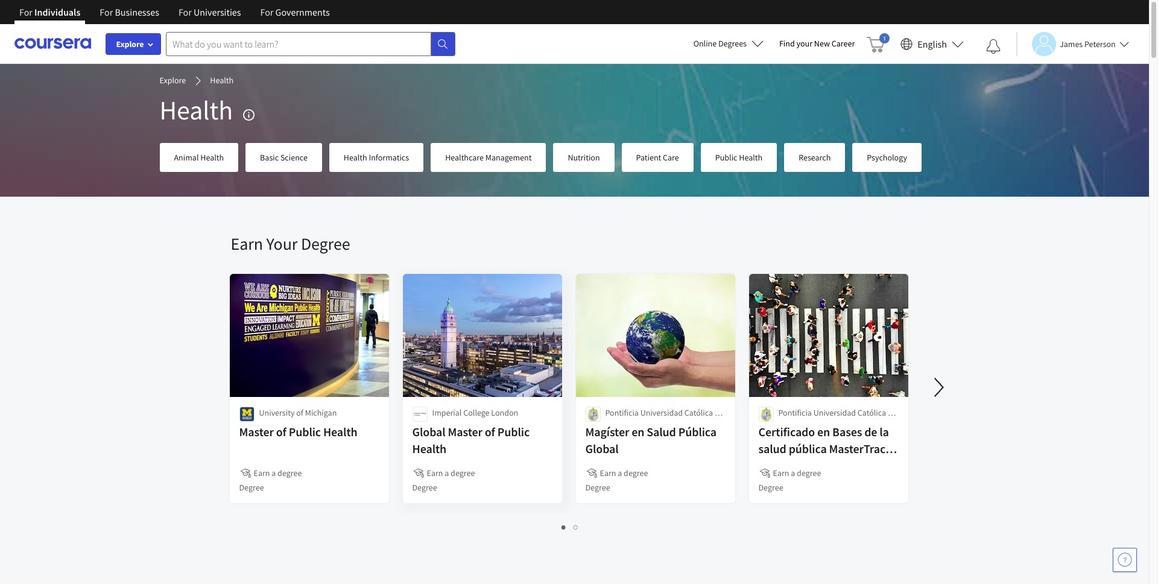Task type: locate. For each thing, give the bounding box(es) containing it.
1 horizontal spatial master
[[448, 424, 483, 439]]

universidad
[[641, 407, 683, 418], [814, 407, 856, 418]]

2 master from the left
[[448, 424, 483, 439]]

earn down master of public health
[[254, 468, 270, 478]]

en
[[632, 424, 645, 439], [818, 424, 830, 439]]

0 vertical spatial global
[[412, 424, 446, 439]]

explore
[[116, 39, 144, 49], [160, 75, 186, 86]]

universidad up salud
[[641, 407, 683, 418]]

de for magíster en salud pública global
[[715, 407, 724, 418]]

college
[[463, 407, 490, 418]]

1 horizontal spatial en
[[818, 424, 830, 439]]

2 horizontal spatial public
[[715, 152, 738, 163]]

4 a from the left
[[791, 468, 795, 478]]

earn down magíster
[[600, 468, 616, 478]]

earn a degree
[[254, 468, 302, 478], [427, 468, 475, 478], [600, 468, 648, 478], [773, 468, 821, 478]]

global inside global master of public health
[[412, 424, 446, 439]]

2 for from the left
[[100, 6, 113, 18]]

earn a degree for magíster
[[600, 468, 648, 478]]

3 for from the left
[[179, 6, 192, 18]]

2 earn a degree from the left
[[427, 468, 475, 478]]

earn
[[231, 233, 263, 255], [254, 468, 270, 478], [427, 468, 443, 478], [600, 468, 616, 478], [773, 468, 789, 478]]

for left universities
[[179, 6, 192, 18]]

de left la
[[865, 424, 877, 439]]

chile right pontificia universidad católica de chile icon
[[605, 419, 623, 430]]

2 pontificia universidad católica de chile from the left
[[779, 407, 897, 430]]

basic
[[260, 152, 279, 163]]

pontificia universidad católica de chile
[[605, 407, 724, 430], [779, 407, 897, 430]]

4 degree from the left
[[797, 468, 821, 478]]

degree down master of public health
[[278, 468, 302, 478]]

1 horizontal spatial de
[[865, 424, 877, 439]]

global down magíster
[[586, 441, 619, 456]]

list inside earn your degree carousel "element"
[[231, 520, 909, 534]]

0 horizontal spatial explore
[[116, 39, 144, 49]]

2
[[574, 521, 579, 533]]

public down university of michigan
[[289, 424, 321, 439]]

psychology
[[867, 152, 907, 163]]

católica up "pública"
[[685, 407, 713, 418]]

help center image
[[1118, 553, 1132, 567]]

1 católica from the left
[[685, 407, 713, 418]]

public right care
[[715, 152, 738, 163]]

earn a degree down global master of public health
[[427, 468, 475, 478]]

4 earn a degree from the left
[[773, 468, 821, 478]]

0 vertical spatial explore
[[116, 39, 144, 49]]

patient
[[636, 152, 661, 163]]

de inside 'certificado en bases de la salud pública mastertrack® certificate'
[[865, 424, 877, 439]]

0 horizontal spatial católica
[[685, 407, 713, 418]]

for left 'governments' at the left of page
[[260, 6, 274, 18]]

de up "pública"
[[715, 407, 724, 418]]

earn a degree down pública
[[773, 468, 821, 478]]

0 horizontal spatial global
[[412, 424, 446, 439]]

2 degree from the left
[[451, 468, 475, 478]]

earn down global master of public health
[[427, 468, 443, 478]]

nutrition
[[568, 152, 600, 163]]

research link
[[784, 143, 845, 172]]

universidad up bases
[[814, 407, 856, 418]]

1 chile from the left
[[605, 419, 623, 430]]

public health link
[[701, 143, 777, 172]]

healthcare
[[445, 152, 484, 163]]

2 a from the left
[[445, 468, 449, 478]]

of down college
[[485, 424, 495, 439]]

en inside magíster en salud pública global
[[632, 424, 645, 439]]

3 a from the left
[[618, 468, 622, 478]]

chile
[[605, 419, 623, 430], [779, 419, 796, 430]]

nutrition link
[[553, 143, 615, 172]]

degrees
[[719, 38, 747, 49]]

la
[[880, 424, 889, 439]]

católica for pública
[[685, 407, 713, 418]]

outlined info action image
[[242, 108, 256, 122]]

en inside 'certificado en bases de la salud pública mastertrack® certificate'
[[818, 424, 830, 439]]

1 pontificia from the left
[[605, 407, 639, 418]]

certificado en bases de la salud pública mastertrack® certificate
[[759, 424, 897, 473]]

next slide image
[[925, 373, 954, 402]]

of up master of public health
[[296, 407, 303, 418]]

1 a from the left
[[272, 468, 276, 478]]

1 pontificia universidad católica de chile from the left
[[605, 407, 724, 430]]

global master of public health
[[412, 424, 530, 456]]

1 horizontal spatial of
[[296, 407, 303, 418]]

católica up la
[[858, 407, 886, 418]]

earn for certificado en bases de la salud pública mastertrack® certificate
[[773, 468, 789, 478]]

earn your degree carousel element
[[225, 197, 1090, 544]]

coursera image
[[14, 34, 91, 53]]

0 horizontal spatial en
[[632, 424, 645, 439]]

new
[[814, 38, 830, 49]]

1 for from the left
[[19, 6, 33, 18]]

pontificia
[[605, 407, 639, 418], [779, 407, 812, 418]]

2 en from the left
[[818, 424, 830, 439]]

0 horizontal spatial pontificia universidad católica de chile
[[605, 407, 724, 430]]

a down pública
[[791, 468, 795, 478]]

1 vertical spatial global
[[586, 441, 619, 456]]

public health
[[715, 152, 763, 163]]

1 vertical spatial explore
[[160, 75, 186, 86]]

3 earn a degree from the left
[[600, 468, 648, 478]]

master
[[239, 424, 274, 439], [448, 424, 483, 439]]

pontificia for magíster
[[605, 407, 639, 418]]

a
[[272, 468, 276, 478], [445, 468, 449, 478], [618, 468, 622, 478], [791, 468, 795, 478]]

english button
[[896, 24, 969, 63]]

public down london
[[498, 424, 530, 439]]

public
[[715, 152, 738, 163], [289, 424, 321, 439], [498, 424, 530, 439]]

a down magíster
[[618, 468, 622, 478]]

list containing 1
[[231, 520, 909, 534]]

earn for master of public health
[[254, 468, 270, 478]]

1 earn a degree from the left
[[254, 468, 302, 478]]

for individuals
[[19, 6, 80, 18]]

of for university
[[296, 407, 303, 418]]

0 horizontal spatial of
[[276, 424, 286, 439]]

your
[[266, 233, 298, 255]]

de for certificado en bases de la salud pública mastertrack® certificate
[[888, 407, 897, 418]]

3 degree from the left
[[624, 468, 648, 478]]

1 degree from the left
[[278, 468, 302, 478]]

earn a degree for master
[[254, 468, 302, 478]]

banner navigation
[[10, 0, 339, 33]]

for for individuals
[[19, 6, 33, 18]]

explore button
[[106, 33, 161, 55]]

health
[[210, 75, 234, 86], [160, 94, 233, 127], [200, 152, 224, 163], [344, 152, 367, 163], [739, 152, 763, 163], [323, 424, 358, 439], [412, 441, 447, 456]]

magíster en salud pública global
[[586, 424, 717, 456]]

of down university at the bottom left
[[276, 424, 286, 439]]

pontificia universidad católica de chile for bases
[[779, 407, 897, 430]]

earn a degree for global
[[427, 468, 475, 478]]

degree for magíster
[[624, 468, 648, 478]]

for left "businesses"
[[100, 6, 113, 18]]

english
[[918, 38, 947, 50]]

1 universidad from the left
[[641, 407, 683, 418]]

explore down explore 'popup button'
[[160, 75, 186, 86]]

0 horizontal spatial master
[[239, 424, 274, 439]]

pontificia up magíster
[[605, 407, 639, 418]]

explore link
[[160, 74, 186, 87]]

london
[[491, 407, 518, 418]]

degree down magíster en salud pública global
[[624, 468, 648, 478]]

católica
[[685, 407, 713, 418], [858, 407, 886, 418]]

chile right pontificia universidad católica de chile image at right
[[779, 419, 796, 430]]

a down master of public health
[[272, 468, 276, 478]]

public inside global master of public health
[[498, 424, 530, 439]]

degree
[[278, 468, 302, 478], [451, 468, 475, 478], [624, 468, 648, 478], [797, 468, 821, 478]]

1 en from the left
[[632, 424, 645, 439]]

2 pontificia from the left
[[779, 407, 812, 418]]

master of public health
[[239, 424, 358, 439]]

for
[[19, 6, 33, 18], [100, 6, 113, 18], [179, 6, 192, 18], [260, 6, 274, 18]]

1 horizontal spatial public
[[498, 424, 530, 439]]

pontificia up the certificado
[[779, 407, 812, 418]]

your
[[797, 38, 813, 49]]

1 horizontal spatial chile
[[779, 419, 796, 430]]

master inside global master of public health
[[448, 424, 483, 439]]

degree for global
[[451, 468, 475, 478]]

earn down "salud"
[[773, 468, 789, 478]]

2 católica from the left
[[858, 407, 886, 418]]

peterson
[[1085, 38, 1116, 49]]

2 chile from the left
[[779, 419, 796, 430]]

1 button
[[558, 520, 570, 534]]

en up pública
[[818, 424, 830, 439]]

certificate
[[759, 458, 812, 473]]

master down imperial college london
[[448, 424, 483, 439]]

a down global master of public health
[[445, 468, 449, 478]]

2 horizontal spatial de
[[888, 407, 897, 418]]

global
[[412, 424, 446, 439], [586, 441, 619, 456]]

for for governments
[[260, 6, 274, 18]]

degree down pública
[[797, 468, 821, 478]]

patient care link
[[622, 143, 694, 172]]

for left individuals
[[19, 6, 33, 18]]

2 horizontal spatial of
[[485, 424, 495, 439]]

pontificia universidad católica de chile image
[[759, 407, 774, 422]]

en left salud
[[632, 424, 645, 439]]

1 horizontal spatial católica
[[858, 407, 886, 418]]

salud
[[759, 441, 787, 456]]

show notifications image
[[986, 39, 1001, 54]]

0 horizontal spatial universidad
[[641, 407, 683, 418]]

basic science
[[260, 152, 308, 163]]

1 horizontal spatial pontificia
[[779, 407, 812, 418]]

degree down global master of public health
[[451, 468, 475, 478]]

for businesses
[[100, 6, 159, 18]]

master down university of michigan icon
[[239, 424, 274, 439]]

1 horizontal spatial pontificia universidad católica de chile
[[779, 407, 897, 430]]

for governments
[[260, 6, 330, 18]]

0 horizontal spatial chile
[[605, 419, 623, 430]]

en for salud
[[632, 424, 645, 439]]

list
[[231, 520, 909, 534]]

science
[[280, 152, 308, 163]]

earn a degree down magíster en salud pública global
[[600, 468, 648, 478]]

0 horizontal spatial de
[[715, 407, 724, 418]]

degree
[[301, 233, 350, 255], [239, 482, 264, 493], [412, 482, 437, 493], [586, 482, 610, 493], [759, 482, 783, 493]]

1 horizontal spatial universidad
[[814, 407, 856, 418]]

de up la
[[888, 407, 897, 418]]

degree for certificado
[[797, 468, 821, 478]]

degree for master of public health
[[239, 482, 264, 493]]

1 horizontal spatial global
[[586, 441, 619, 456]]

health informatics link
[[329, 143, 424, 172]]

universidad for bases
[[814, 407, 856, 418]]

0 horizontal spatial pontificia
[[605, 407, 639, 418]]

shopping cart: 1 item image
[[867, 33, 890, 52]]

of
[[296, 407, 303, 418], [276, 424, 286, 439], [485, 424, 495, 439]]

earn a degree down master of public health
[[254, 468, 302, 478]]

2 universidad from the left
[[814, 407, 856, 418]]

care
[[663, 152, 679, 163]]

explore down "for businesses"
[[116, 39, 144, 49]]

4 for from the left
[[260, 6, 274, 18]]

None search field
[[166, 32, 455, 56]]

global down imperial college london icon
[[412, 424, 446, 439]]

de
[[715, 407, 724, 418], [888, 407, 897, 418], [865, 424, 877, 439]]

healthcare management
[[445, 152, 532, 163]]



Task type: describe. For each thing, give the bounding box(es) containing it.
1 master from the left
[[239, 424, 274, 439]]

management
[[486, 152, 532, 163]]

university of michigan image
[[239, 407, 254, 422]]

governments
[[275, 6, 330, 18]]

pontificia universidad católica de chile image
[[586, 407, 601, 422]]

online degrees button
[[684, 30, 773, 57]]

degree for certificado en bases de la salud pública mastertrack® certificate
[[759, 482, 783, 493]]

animal
[[174, 152, 199, 163]]

public inside 'public health' link
[[715, 152, 738, 163]]

career
[[832, 38, 855, 49]]

certificado
[[759, 424, 815, 439]]

chile for magíster
[[605, 419, 623, 430]]

patient care
[[636, 152, 679, 163]]

universities
[[194, 6, 241, 18]]

pontificia universidad católica de chile for salud
[[605, 407, 724, 430]]

michigan
[[305, 407, 337, 418]]

find
[[779, 38, 795, 49]]

What do you want to learn? text field
[[166, 32, 431, 56]]

university of michigan
[[259, 407, 337, 418]]

global inside magíster en salud pública global
[[586, 441, 619, 456]]

earn your degree
[[231, 233, 350, 255]]

for for universities
[[179, 6, 192, 18]]

degree for master
[[278, 468, 302, 478]]

pública
[[789, 441, 827, 456]]

imperial college london image
[[412, 407, 427, 422]]

a for certificado
[[791, 468, 795, 478]]

magíster
[[586, 424, 629, 439]]

salud
[[647, 424, 676, 439]]

healthcare management link
[[431, 143, 546, 172]]

mastertrack®
[[829, 441, 897, 456]]

health inside global master of public health
[[412, 441, 447, 456]]

2 button
[[570, 520, 582, 534]]

católica for de
[[858, 407, 886, 418]]

bases
[[833, 424, 862, 439]]

of inside global master of public health
[[485, 424, 495, 439]]

universidad for salud
[[641, 407, 683, 418]]

james peterson
[[1060, 38, 1116, 49]]

university
[[259, 407, 295, 418]]

pontificia for certificado
[[779, 407, 812, 418]]

find your new career link
[[773, 36, 861, 51]]

individuals
[[34, 6, 80, 18]]

1
[[562, 521, 567, 533]]

0 horizontal spatial public
[[289, 424, 321, 439]]

earn for global master of public health
[[427, 468, 443, 478]]

james
[[1060, 38, 1083, 49]]

degree for global master of public health
[[412, 482, 437, 493]]

animal health link
[[160, 143, 238, 172]]

animal health
[[174, 152, 224, 163]]

psychology link
[[853, 143, 922, 172]]

research
[[799, 152, 831, 163]]

businesses
[[115, 6, 159, 18]]

earn a degree for certificado
[[773, 468, 821, 478]]

a for global
[[445, 468, 449, 478]]

1 horizontal spatial explore
[[160, 75, 186, 86]]

find your new career
[[779, 38, 855, 49]]

online degrees
[[694, 38, 747, 49]]

online
[[694, 38, 717, 49]]

earn for magíster en salud pública global
[[600, 468, 616, 478]]

health informatics
[[344, 152, 409, 163]]

imperial college london
[[432, 407, 518, 418]]

james peterson button
[[1017, 32, 1129, 56]]

a for magíster
[[618, 468, 622, 478]]

of for master
[[276, 424, 286, 439]]

degree for magíster en salud pública global
[[586, 482, 610, 493]]

explore inside 'popup button'
[[116, 39, 144, 49]]

basic science link
[[246, 143, 322, 172]]

for universities
[[179, 6, 241, 18]]

informatics
[[369, 152, 409, 163]]

for for businesses
[[100, 6, 113, 18]]

pública
[[679, 424, 717, 439]]

earn left your
[[231, 233, 263, 255]]

en for bases
[[818, 424, 830, 439]]

chile for certificado
[[779, 419, 796, 430]]

a for master
[[272, 468, 276, 478]]

imperial
[[432, 407, 462, 418]]



Task type: vqa. For each thing, say whether or not it's contained in the screenshot.
1st Professional
no



